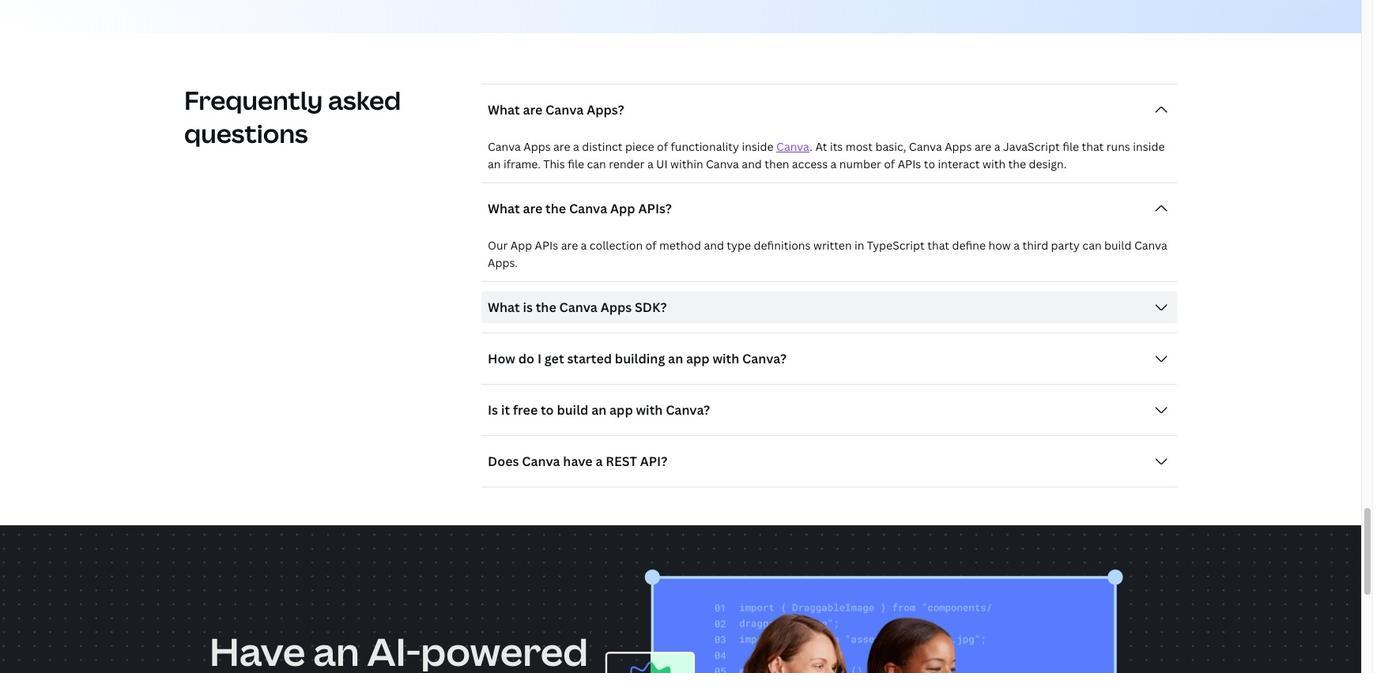 Task type: describe. For each thing, give the bounding box(es) containing it.
with inside the how do i get started building an app with canva? dropdown button
[[713, 350, 739, 368]]

does
[[488, 453, 519, 470]]

started
[[567, 350, 612, 368]]

app inside dropdown button
[[609, 402, 633, 419]]

this
[[543, 157, 565, 172]]

rest
[[606, 453, 637, 470]]

within
[[670, 157, 703, 172]]

distinct
[[582, 139, 623, 154]]

the inside . at its most basic, canva apps are a javascript file that runs inside an iframe. this file can render a ui within canva and then access a number of apis to interact with the design.
[[1008, 157, 1026, 172]]

inside inside . at its most basic, canva apps are a javascript file that runs inside an iframe. this file can render a ui within canva and then access a number of apis to interact with the design.
[[1133, 139, 1165, 154]]

apps inside dropdown button
[[600, 299, 632, 316]]

api?
[[640, 453, 667, 470]]

iframe.
[[503, 157, 541, 172]]

apps inside . at its most basic, canva apps are a javascript file that runs inside an iframe. this file can render a ui within canva and then access a number of apis to interact with the design.
[[945, 139, 972, 154]]

that inside our app apis are a collection of method and type definitions written in typescript that define how a third party can build canva apps.
[[927, 238, 949, 253]]

does canva have a rest api? button
[[481, 446, 1177, 477]]

method
[[659, 238, 701, 253]]

a left ui
[[647, 157, 653, 172]]

what are the canva app apis?
[[488, 200, 672, 217]]

is it free to build an app with canva? button
[[481, 394, 1177, 426]]

are down iframe.
[[523, 200, 542, 217]]

the for what are the canva app apis?
[[545, 200, 566, 217]]

apis?
[[638, 200, 672, 217]]

canva? inside dropdown button
[[742, 350, 787, 368]]

an inside is it free to build an app with canva? dropdown button
[[591, 402, 606, 419]]

does canva have a rest api?
[[488, 453, 667, 470]]

canva inside our app apis are a collection of method and type definitions written in typescript that define how a third party can build canva apps.
[[1134, 238, 1167, 253]]

what for what is the canva apps sdk?
[[488, 299, 520, 316]]

functionality
[[671, 139, 739, 154]]

asked
[[328, 83, 401, 117]]

piece
[[625, 139, 654, 154]]

of for type
[[645, 238, 657, 253]]

.
[[810, 139, 813, 154]]

ui
[[656, 157, 668, 172]]

a left collection
[[581, 238, 587, 253]]

1 inside from the left
[[742, 139, 774, 154]]

what is the canva apps sdk?
[[488, 299, 667, 316]]

how do i get started building an app with canva?
[[488, 350, 787, 368]]

an inside the how do i get started building an app with canva? dropdown button
[[668, 350, 683, 368]]

our app apis are a collection of method and type definitions written in typescript that define how a third party can build canva apps.
[[488, 238, 1167, 270]]

basic,
[[875, 139, 906, 154]]

an inside . at its most basic, canva apps are a javascript file that runs inside an iframe. this file can render a ui within canva and then access a number of apis to interact with the design.
[[488, 157, 501, 172]]

is
[[523, 299, 533, 316]]

canva? inside dropdown button
[[666, 402, 710, 419]]

a left javascript
[[994, 139, 1000, 154]]

and inside our app apis are a collection of method and type definitions written in typescript that define how a third party can build canva apps.
[[704, 238, 724, 253]]

number
[[839, 157, 881, 172]]

are up this
[[553, 139, 570, 154]]

frequently asked questions
[[184, 83, 401, 150]]

to inside . at its most basic, canva apps are a javascript file that runs inside an iframe. this file can render a ui within canva and then access a number of apis to interact with the design.
[[924, 157, 935, 172]]

of for canva
[[657, 139, 668, 154]]

what for what are the canva app apis?
[[488, 200, 520, 217]]

render
[[609, 157, 645, 172]]

0 vertical spatial file
[[1063, 139, 1079, 154]]

app inside our app apis are a collection of method and type definitions written in typescript that define how a third party can build canva apps.
[[510, 238, 532, 253]]

access
[[792, 157, 828, 172]]

do
[[518, 350, 534, 368]]

its
[[830, 139, 843, 154]]



Task type: locate. For each thing, give the bounding box(es) containing it.
1 vertical spatial can
[[1082, 238, 1102, 253]]

1 vertical spatial build
[[557, 402, 588, 419]]

with
[[983, 157, 1006, 172], [713, 350, 739, 368], [636, 402, 663, 419]]

0 horizontal spatial an
[[488, 157, 501, 172]]

file
[[1063, 139, 1079, 154], [568, 157, 584, 172]]

1 horizontal spatial can
[[1082, 238, 1102, 253]]

free
[[513, 402, 538, 419]]

the right 'is'
[[536, 299, 556, 316]]

definitions
[[754, 238, 811, 253]]

. at its most basic, canva apps are a javascript file that runs inside an iframe. this file can render a ui within canva and then access a number of apis to interact with the design.
[[488, 139, 1165, 172]]

0 horizontal spatial canva?
[[666, 402, 710, 419]]

that
[[1082, 139, 1104, 154], [927, 238, 949, 253]]

at
[[815, 139, 827, 154]]

2 what from the top
[[488, 200, 520, 217]]

1 horizontal spatial to
[[924, 157, 935, 172]]

0 vertical spatial can
[[587, 157, 606, 172]]

0 vertical spatial and
[[742, 157, 762, 172]]

0 horizontal spatial apis
[[535, 238, 558, 253]]

a right have
[[596, 453, 603, 470]]

written
[[813, 238, 852, 253]]

canva
[[545, 101, 584, 119], [488, 139, 521, 154], [776, 139, 810, 154], [909, 139, 942, 154], [706, 157, 739, 172], [569, 200, 607, 217], [1134, 238, 1167, 253], [559, 299, 597, 316], [522, 453, 560, 470]]

2 vertical spatial what
[[488, 299, 520, 316]]

apis
[[898, 157, 921, 172], [535, 238, 558, 253]]

build inside dropdown button
[[557, 402, 588, 419]]

inside up then at the right of page
[[742, 139, 774, 154]]

app
[[686, 350, 710, 368], [609, 402, 633, 419]]

apis inside . at its most basic, canva apps are a javascript file that runs inside an iframe. this file can render a ui within canva and then access a number of apis to interact with the design.
[[898, 157, 921, 172]]

then
[[765, 157, 789, 172]]

the
[[1008, 157, 1026, 172], [545, 200, 566, 217], [536, 299, 556, 316]]

of inside . at its most basic, canva apps are a javascript file that runs inside an iframe. this file can render a ui within canva and then access a number of apis to interact with the design.
[[884, 157, 895, 172]]

are up iframe.
[[523, 101, 542, 119]]

that inside . at its most basic, canva apps are a javascript file that runs inside an iframe. this file can render a ui within canva and then access a number of apis to interact with the design.
[[1082, 139, 1104, 154]]

party
[[1051, 238, 1080, 253]]

a right how
[[1013, 238, 1020, 253]]

what inside what are canva apps? dropdown button
[[488, 101, 520, 119]]

frequently
[[184, 83, 323, 117]]

typescript
[[867, 238, 925, 253]]

how
[[988, 238, 1011, 253]]

of
[[657, 139, 668, 154], [884, 157, 895, 172], [645, 238, 657, 253]]

an right building
[[668, 350, 683, 368]]

what up our
[[488, 200, 520, 217]]

a inside dropdown button
[[596, 453, 603, 470]]

1 horizontal spatial apis
[[898, 157, 921, 172]]

what left 'is'
[[488, 299, 520, 316]]

building
[[615, 350, 665, 368]]

1 vertical spatial app
[[510, 238, 532, 253]]

0 vertical spatial with
[[983, 157, 1006, 172]]

1 horizontal spatial of
[[657, 139, 668, 154]]

build inside our app apis are a collection of method and type definitions written in typescript that define how a third party can build canva apps.
[[1104, 238, 1132, 253]]

0 vertical spatial that
[[1082, 139, 1104, 154]]

1 vertical spatial what
[[488, 200, 520, 217]]

1 horizontal spatial app
[[686, 350, 710, 368]]

1 horizontal spatial with
[[713, 350, 739, 368]]

design.
[[1029, 157, 1067, 172]]

canva link
[[776, 139, 810, 154]]

app
[[610, 200, 635, 217], [510, 238, 532, 253]]

are
[[523, 101, 542, 119], [553, 139, 570, 154], [975, 139, 992, 154], [523, 200, 542, 217], [561, 238, 578, 253]]

a down its
[[830, 157, 837, 172]]

is it free to build an app with canva?
[[488, 402, 710, 419]]

what up iframe.
[[488, 101, 520, 119]]

to
[[924, 157, 935, 172], [541, 402, 554, 419]]

1 horizontal spatial apps
[[600, 299, 632, 316]]

can right party
[[1082, 238, 1102, 253]]

of left method
[[645, 238, 657, 253]]

an down started
[[591, 402, 606, 419]]

collection
[[590, 238, 643, 253]]

0 vertical spatial an
[[488, 157, 501, 172]]

1 vertical spatial to
[[541, 402, 554, 419]]

1 vertical spatial apis
[[535, 238, 558, 253]]

0 horizontal spatial to
[[541, 402, 554, 419]]

1 what from the top
[[488, 101, 520, 119]]

interact
[[938, 157, 980, 172]]

1 vertical spatial of
[[884, 157, 895, 172]]

define
[[952, 238, 986, 253]]

type
[[727, 238, 751, 253]]

1 horizontal spatial canva?
[[742, 350, 787, 368]]

1 vertical spatial file
[[568, 157, 584, 172]]

inside
[[742, 139, 774, 154], [1133, 139, 1165, 154]]

app right our
[[510, 238, 532, 253]]

and left then at the right of page
[[742, 157, 762, 172]]

sdk?
[[635, 299, 667, 316]]

2 horizontal spatial an
[[668, 350, 683, 368]]

the for what is the canva apps sdk?
[[536, 299, 556, 316]]

how do i get started building an app with canva? button
[[481, 343, 1177, 375]]

1 horizontal spatial inside
[[1133, 139, 1165, 154]]

the down this
[[545, 200, 566, 217]]

app right building
[[686, 350, 710, 368]]

0 horizontal spatial that
[[927, 238, 949, 253]]

2 horizontal spatial apps
[[945, 139, 972, 154]]

canva?
[[742, 350, 787, 368], [666, 402, 710, 419]]

canva apps are a distinct piece of functionality inside canva
[[488, 139, 810, 154]]

0 horizontal spatial app
[[609, 402, 633, 419]]

0 vertical spatial app
[[686, 350, 710, 368]]

how
[[488, 350, 515, 368]]

apps left the sdk?
[[600, 299, 632, 316]]

file up design.
[[1063, 139, 1079, 154]]

runs
[[1106, 139, 1130, 154]]

have
[[563, 453, 593, 470]]

0 horizontal spatial apps
[[523, 139, 551, 154]]

with inside is it free to build an app with canva? dropdown button
[[636, 402, 663, 419]]

are down what are the canva app apis?
[[561, 238, 578, 253]]

0 horizontal spatial app
[[510, 238, 532, 253]]

is
[[488, 402, 498, 419]]

1 vertical spatial with
[[713, 350, 739, 368]]

apps?
[[587, 101, 624, 119]]

2 horizontal spatial with
[[983, 157, 1006, 172]]

that left runs
[[1082, 139, 1104, 154]]

apps up interact
[[945, 139, 972, 154]]

app left "apis?"
[[610, 200, 635, 217]]

1 horizontal spatial an
[[591, 402, 606, 419]]

to left interact
[[924, 157, 935, 172]]

2 vertical spatial the
[[536, 299, 556, 316]]

0 horizontal spatial with
[[636, 402, 663, 419]]

javascript
[[1003, 139, 1060, 154]]

can
[[587, 157, 606, 172], [1082, 238, 1102, 253]]

and
[[742, 157, 762, 172], [704, 238, 724, 253]]

0 vertical spatial build
[[1104, 238, 1132, 253]]

most
[[846, 139, 873, 154]]

and left type
[[704, 238, 724, 253]]

questions
[[184, 116, 308, 150]]

3 what from the top
[[488, 299, 520, 316]]

build right party
[[1104, 238, 1132, 253]]

of inside our app apis are a collection of method and type definitions written in typescript that define how a third party can build canva apps.
[[645, 238, 657, 253]]

what are canva apps? button
[[481, 94, 1177, 126]]

are inside . at its most basic, canva apps are a javascript file that runs inside an iframe. this file can render a ui within canva and then access a number of apis to interact with the design.
[[975, 139, 992, 154]]

0 vertical spatial app
[[610, 200, 635, 217]]

0 horizontal spatial inside
[[742, 139, 774, 154]]

file right this
[[568, 157, 584, 172]]

i
[[537, 350, 541, 368]]

are up interact
[[975, 139, 992, 154]]

what is the canva apps sdk? button
[[481, 292, 1177, 323]]

1 horizontal spatial build
[[1104, 238, 1132, 253]]

1 horizontal spatial file
[[1063, 139, 1079, 154]]

0 horizontal spatial and
[[704, 238, 724, 253]]

0 vertical spatial apis
[[898, 157, 921, 172]]

and inside . at its most basic, canva apps are a javascript file that runs inside an iframe. this file can render a ui within canva and then access a number of apis to interact with the design.
[[742, 157, 762, 172]]

what inside what is the canva apps sdk? dropdown button
[[488, 299, 520, 316]]

app inside dropdown button
[[686, 350, 710, 368]]

2 vertical spatial of
[[645, 238, 657, 253]]

to right free
[[541, 402, 554, 419]]

are inside our app apis are a collection of method and type definitions written in typescript that define how a third party can build canva apps.
[[561, 238, 578, 253]]

what inside what are the canva app apis? dropdown button
[[488, 200, 520, 217]]

2 vertical spatial an
[[591, 402, 606, 419]]

build
[[1104, 238, 1132, 253], [557, 402, 588, 419]]

apis down 'basic,'
[[898, 157, 921, 172]]

0 vertical spatial what
[[488, 101, 520, 119]]

app up rest
[[609, 402, 633, 419]]

0 horizontal spatial can
[[587, 157, 606, 172]]

0 horizontal spatial of
[[645, 238, 657, 253]]

1 vertical spatial an
[[668, 350, 683, 368]]

what for what are canva apps?
[[488, 101, 520, 119]]

2 inside from the left
[[1133, 139, 1165, 154]]

an left iframe.
[[488, 157, 501, 172]]

the down javascript
[[1008, 157, 1026, 172]]

1 horizontal spatial and
[[742, 157, 762, 172]]

0 horizontal spatial build
[[557, 402, 588, 419]]

apps up iframe.
[[523, 139, 551, 154]]

third
[[1022, 238, 1048, 253]]

to inside dropdown button
[[541, 402, 554, 419]]

0 vertical spatial to
[[924, 157, 935, 172]]

it
[[501, 402, 510, 419]]

1 vertical spatial the
[[545, 200, 566, 217]]

0 horizontal spatial file
[[568, 157, 584, 172]]

an
[[488, 157, 501, 172], [668, 350, 683, 368], [591, 402, 606, 419]]

2 vertical spatial with
[[636, 402, 663, 419]]

inside right runs
[[1133, 139, 1165, 154]]

can inside our app apis are a collection of method and type definitions written in typescript that define how a third party can build canva apps.
[[1082, 238, 1102, 253]]

a
[[573, 139, 579, 154], [994, 139, 1000, 154], [647, 157, 653, 172], [830, 157, 837, 172], [581, 238, 587, 253], [1013, 238, 1020, 253], [596, 453, 603, 470]]

apps.
[[488, 255, 518, 270]]

apis inside our app apis are a collection of method and type definitions written in typescript that define how a third party can build canva apps.
[[535, 238, 558, 253]]

1 horizontal spatial app
[[610, 200, 635, 217]]

a left distinct
[[573, 139, 579, 154]]

0 vertical spatial the
[[1008, 157, 1026, 172]]

app inside dropdown button
[[610, 200, 635, 217]]

what
[[488, 101, 520, 119], [488, 200, 520, 217], [488, 299, 520, 316]]

can inside . at its most basic, canva apps are a javascript file that runs inside an iframe. this file can render a ui within canva and then access a number of apis to interact with the design.
[[587, 157, 606, 172]]

0 vertical spatial of
[[657, 139, 668, 154]]

that left define
[[927, 238, 949, 253]]

our
[[488, 238, 508, 253]]

2 horizontal spatial of
[[884, 157, 895, 172]]

build right free
[[557, 402, 588, 419]]

1 vertical spatial canva?
[[666, 402, 710, 419]]

of up ui
[[657, 139, 668, 154]]

get
[[544, 350, 564, 368]]

with inside . at its most basic, canva apps are a javascript file that runs inside an iframe. this file can render a ui within canva and then access a number of apis to interact with the design.
[[983, 157, 1006, 172]]

apis right our
[[535, 238, 558, 253]]

what are canva apps?
[[488, 101, 624, 119]]

can down distinct
[[587, 157, 606, 172]]

in
[[854, 238, 864, 253]]

apps
[[523, 139, 551, 154], [945, 139, 972, 154], [600, 299, 632, 316]]

1 horizontal spatial that
[[1082, 139, 1104, 154]]

1 vertical spatial app
[[609, 402, 633, 419]]

1 vertical spatial that
[[927, 238, 949, 253]]

1 vertical spatial and
[[704, 238, 724, 253]]

0 vertical spatial canva?
[[742, 350, 787, 368]]

of down 'basic,'
[[884, 157, 895, 172]]

what are the canva app apis? button
[[481, 193, 1177, 225]]



Task type: vqa. For each thing, say whether or not it's contained in the screenshot.
+
no



